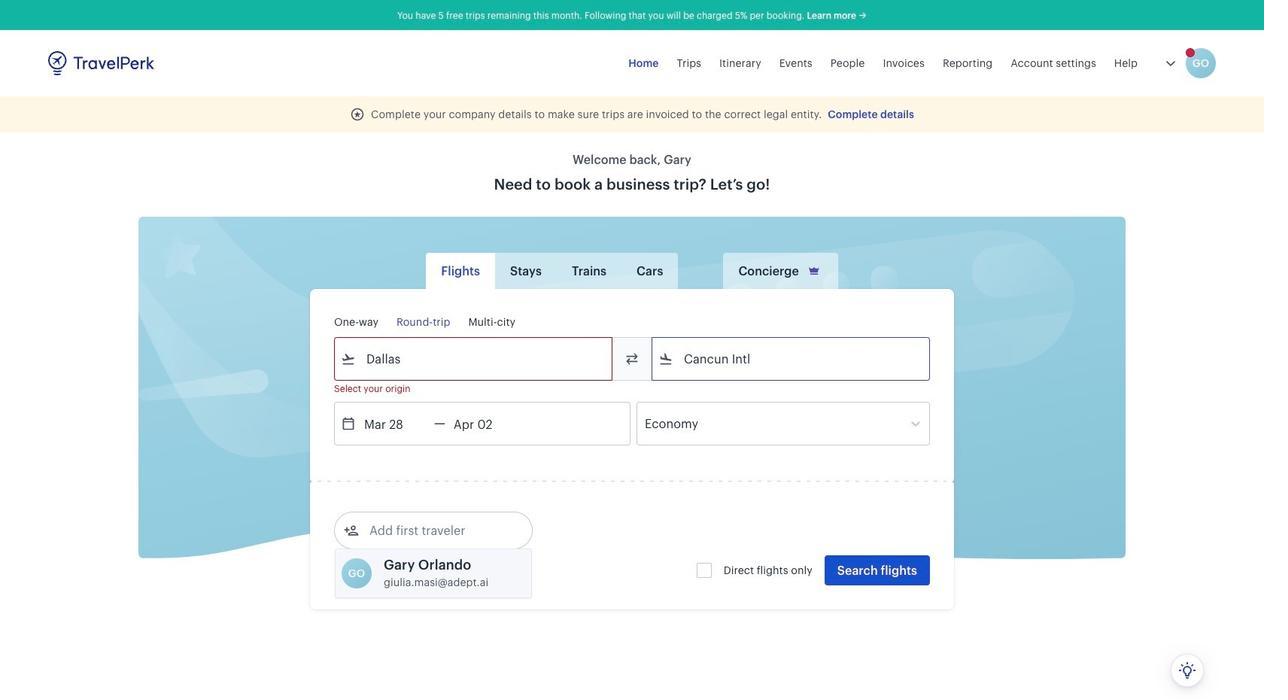Task type: describe. For each thing, give the bounding box(es) containing it.
From search field
[[356, 347, 592, 371]]

Return text field
[[445, 403, 524, 445]]

Add first traveler search field
[[359, 519, 515, 543]]

Depart text field
[[356, 403, 434, 445]]



Task type: locate. For each thing, give the bounding box(es) containing it.
To search field
[[674, 347, 910, 371]]



